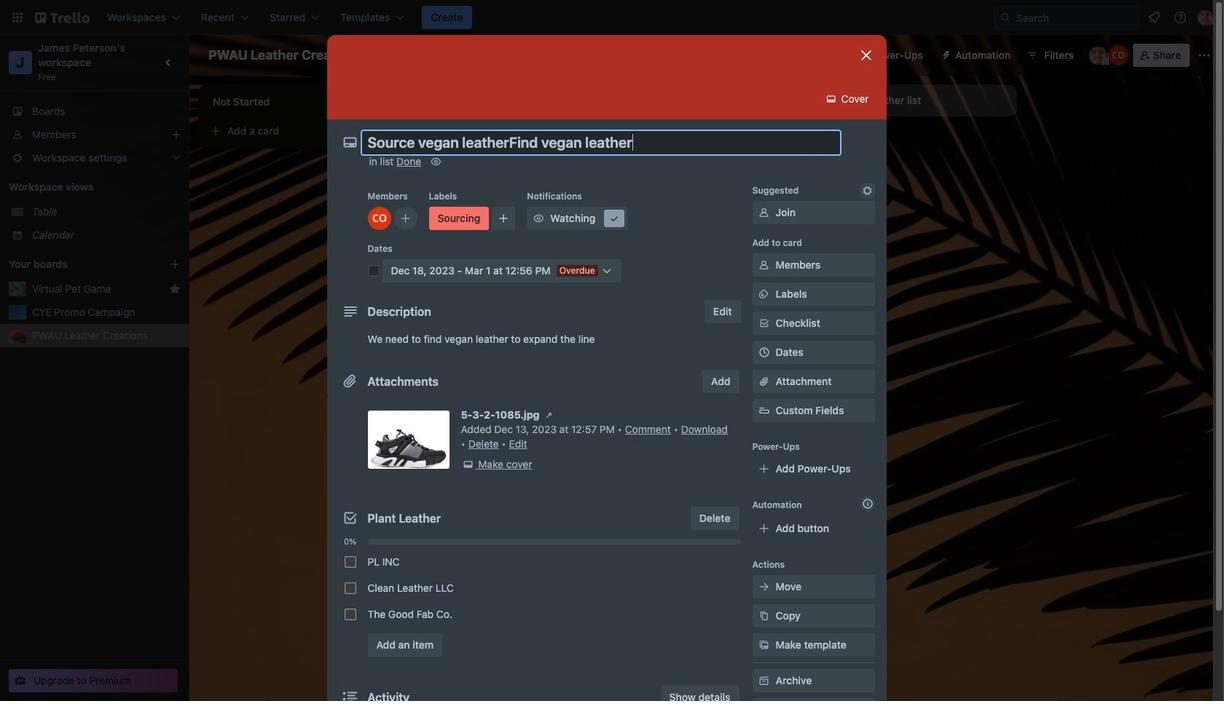 Task type: describe. For each thing, give the bounding box(es) containing it.
add board image
[[169, 259, 181, 270]]

0 notifications image
[[1146, 9, 1163, 26]]

2 horizontal spatial christina overa (christinaovera) image
[[1108, 45, 1129, 66]]

show menu image
[[1197, 48, 1212, 63]]

1 horizontal spatial christina overa (christinaovera) image
[[781, 219, 799, 236]]

add members to card image
[[400, 211, 411, 226]]

james peterson (jamespeterson93) image
[[1089, 45, 1110, 66]]

0 horizontal spatial create from template… image
[[373, 125, 385, 137]]

open information menu image
[[1173, 10, 1188, 25]]

primary element
[[0, 0, 1224, 35]]

1 horizontal spatial create from template… image
[[580, 278, 592, 290]]

Mark due date as complete checkbox
[[368, 265, 379, 277]]



Task type: locate. For each thing, give the bounding box(es) containing it.
close dialog image
[[857, 47, 875, 64]]

create from template… image
[[373, 125, 385, 137], [787, 255, 799, 267], [580, 278, 592, 290]]

your boards with 3 items element
[[9, 256, 147, 273]]

0 vertical spatial color: bold red, title: "sourcing" element
[[627, 152, 656, 157]]

christina overa (christinaovera) image
[[1108, 45, 1129, 66], [368, 207, 391, 230], [781, 219, 799, 236]]

james peterson (jamespeterson93) image
[[1198, 9, 1216, 26]]

search image
[[1000, 12, 1012, 23]]

1 vertical spatial create from template… image
[[787, 255, 799, 267]]

sm image
[[429, 155, 443, 169], [860, 184, 875, 198], [757, 206, 771, 220], [757, 638, 771, 653]]

None checkbox
[[420, 189, 470, 207]]

1 horizontal spatial color: bold red, title: "sourcing" element
[[627, 152, 656, 157]]

color: bold red, title: "sourcing" element
[[627, 152, 656, 157], [429, 207, 489, 230]]

1 vertical spatial color: bold red, title: "sourcing" element
[[429, 207, 489, 230]]

Board name text field
[[201, 44, 370, 67]]

group
[[339, 550, 741, 628]]

None checkbox
[[647, 178, 755, 195], [344, 557, 356, 568], [344, 583, 356, 595], [344, 609, 356, 621], [647, 178, 755, 195], [344, 557, 356, 568], [344, 583, 356, 595], [344, 609, 356, 621]]

starred icon image
[[169, 284, 181, 295]]

0 horizontal spatial christina overa (christinaovera) image
[[368, 207, 391, 230]]

None text field
[[360, 130, 841, 156]]

Search field
[[994, 6, 1140, 29]]

0 vertical spatial create from template… image
[[373, 125, 385, 137]]

0 horizontal spatial color: bold red, title: "sourcing" element
[[429, 207, 489, 230]]

2 horizontal spatial create from template… image
[[787, 255, 799, 267]]

2 vertical spatial create from template… image
[[580, 278, 592, 290]]

sm image
[[935, 44, 956, 64], [824, 92, 839, 106], [532, 211, 546, 226], [607, 211, 622, 226], [757, 258, 771, 273], [757, 287, 771, 302], [542, 408, 557, 423], [461, 458, 476, 472], [757, 580, 771, 595], [757, 609, 771, 624], [757, 674, 771, 689]]



Task type: vqa. For each thing, say whether or not it's contained in the screenshot.
COLOR: ORANGE, TITLE: "DISCUSS" element
no



